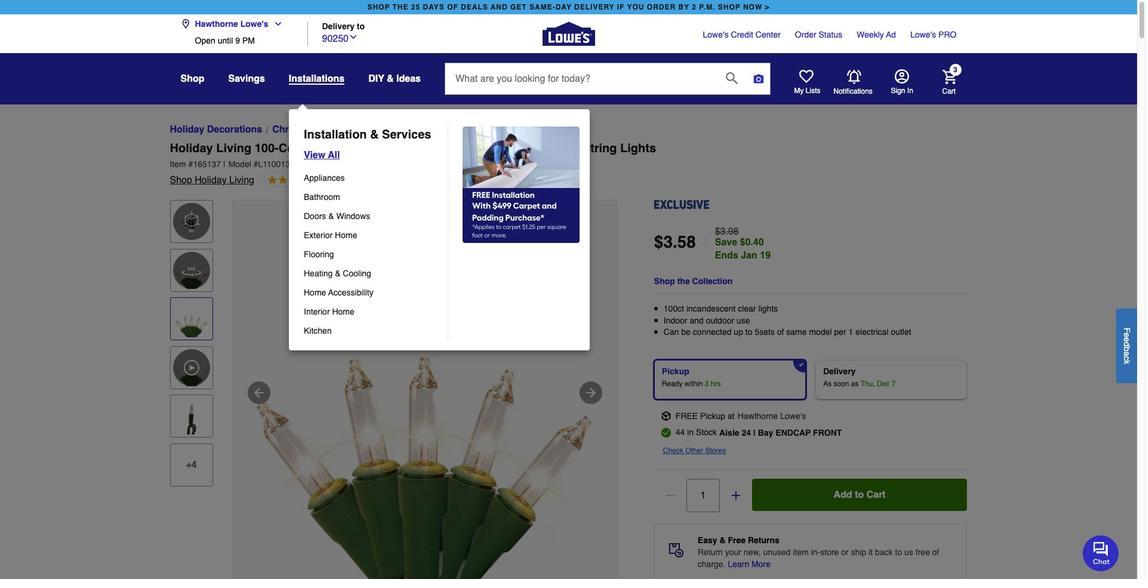 Task type: describe. For each thing, give the bounding box(es) containing it.
1 # from the left
[[188, 159, 193, 169]]

christmas lights link
[[387, 122, 465, 137]]

free installation with $499 carpet and pad purchase. requires carpet $1.25 per square foot or more. image
[[448, 127, 580, 243]]

check other stores button
[[663, 445, 726, 457]]

decorations for holiday decorations
[[207, 124, 262, 135]]

25
[[411, 3, 420, 11]]

2 shop from the left
[[718, 3, 741, 11]]

& for doors
[[328, 211, 334, 221]]

home for interior home
[[332, 307, 354, 316]]

of inside 100ct incandescent clear lights indoor and outdoor use can be connected up to 5sets of same model per 1 electrical outlet
[[777, 327, 784, 337]]

my lists link
[[794, 69, 821, 96]]

b
[[1122, 346, 1132, 351]]

and
[[491, 3, 508, 11]]

1 vertical spatial home
[[304, 288, 326, 297]]

interior home
[[304, 307, 354, 316]]

to inside add to cart "button"
[[855, 489, 864, 500]]

1 vertical spatial pickup
[[700, 411, 725, 421]]

Search Query text field
[[445, 63, 716, 94]]

& for easy
[[720, 535, 726, 545]]

d
[[1122, 342, 1132, 346]]

lowe's inside button
[[240, 19, 268, 29]]

order
[[795, 30, 816, 39]]

$
[[654, 232, 663, 251]]

installation & services
[[304, 128, 431, 141]]

lowe's inside "link"
[[703, 30, 729, 39]]

100-
[[255, 141, 279, 155]]

sign in
[[891, 87, 913, 95]]

option group containing pickup
[[649, 355, 972, 404]]

| inside 44 in stock aisle 24 | bay endcap front
[[753, 428, 756, 437]]

get
[[510, 3, 527, 11]]

1 vertical spatial living
[[229, 175, 254, 186]]

christmas decorations
[[272, 124, 377, 135]]

0 horizontal spatial chevron down image
[[268, 19, 283, 29]]

0 vertical spatial 3
[[953, 66, 957, 74]]

free pickup at hawthorne lowe's
[[676, 411, 806, 421]]

2 vertical spatial holiday
[[195, 175, 227, 186]]

heart outline image
[[366, 173, 380, 187]]

k
[[1122, 360, 1132, 364]]

the
[[677, 276, 690, 286]]

100ct incandescent clear lights indoor and outdoor use can be connected up to 5sets of same model per 1 electrical outlet
[[664, 304, 911, 337]]

in-
[[811, 547, 820, 557]]

savings button
[[228, 68, 265, 90]]

lowe's home improvement account image
[[895, 69, 909, 84]]

christmas for christmas lights
[[387, 124, 434, 135]]

returns
[[748, 535, 779, 545]]

store
[[820, 547, 839, 557]]

heating
[[304, 269, 333, 278]]

& for heating
[[335, 269, 341, 278]]

in inside button
[[907, 87, 913, 95]]

aisle
[[719, 428, 739, 437]]

lowe's credit center link
[[703, 29, 781, 41]]

cart inside "button"
[[867, 489, 886, 500]]

add to cart
[[834, 489, 886, 500]]

search image
[[726, 72, 738, 84]]

cooling
[[343, 269, 371, 278]]

free
[[728, 535, 746, 545]]

a
[[1122, 351, 1132, 356]]

1 title image from the top
[[173, 300, 210, 337]]

delivery for as
[[823, 366, 856, 376]]

check other stores
[[663, 446, 726, 455]]

stores
[[705, 446, 726, 455]]

my lists
[[794, 87, 821, 95]]

indoor
[[664, 316, 687, 325]]

up
[[734, 327, 743, 337]]

stock
[[696, 427, 717, 437]]

in inside holiday living 100-count 20.62-ft white incandescent plug-in christmas string lights item # 165137 | model # l1100137cu12
[[507, 141, 517, 155]]

holiday decorations
[[170, 124, 262, 135]]

lights inside christmas lights 'link'
[[436, 124, 465, 135]]

165137
[[193, 159, 221, 169]]

lowe's pro
[[910, 30, 957, 39]]

& for installation
[[370, 128, 379, 141]]

dec
[[877, 380, 890, 388]]

ft
[[350, 141, 358, 155]]

delivery as soon as thu, dec 7
[[823, 366, 896, 388]]

model
[[809, 327, 832, 337]]

shop button
[[181, 68, 204, 90]]

appliances link
[[304, 168, 439, 187]]

item
[[170, 159, 186, 169]]

58
[[677, 232, 696, 251]]

save
[[715, 237, 737, 248]]

christmas for christmas string lights
[[475, 124, 522, 135]]

lowe's home improvement logo image
[[542, 7, 595, 60]]

incandescent
[[397, 141, 474, 155]]

1 vertical spatial |
[[703, 231, 708, 252]]

pro
[[939, 30, 957, 39]]

$ 3 . 58
[[654, 232, 696, 251]]

string inside holiday living 100-count 20.62-ft white incandescent plug-in christmas string lights item # 165137 | model # l1100137cu12
[[582, 141, 617, 155]]

shop for shop the collection
[[654, 276, 675, 286]]

free
[[676, 411, 698, 421]]

by
[[678, 3, 690, 11]]

outlet
[[891, 327, 911, 337]]

lowe's pro link
[[910, 29, 957, 41]]

be
[[681, 327, 691, 337]]

delivery to
[[322, 21, 365, 31]]

heating & cooling
[[304, 269, 371, 278]]

my
[[794, 87, 804, 95]]

same-
[[530, 3, 556, 11]]

0 vertical spatial string
[[525, 124, 552, 135]]

soon
[[834, 380, 849, 388]]

ready
[[662, 380, 683, 388]]

electrical
[[856, 327, 889, 337]]

windows
[[336, 211, 370, 221]]

christmas inside holiday living 100-count 20.62-ft white incandescent plug-in christmas string lights item # 165137 | model # l1100137cu12
[[521, 141, 579, 155]]

1 vertical spatial 3
[[663, 232, 673, 251]]

to inside 100ct incandescent clear lights indoor and outdoor use can be connected up to 5sets of same model per 1 electrical outlet
[[745, 327, 752, 337]]

19
[[760, 250, 771, 261]]

notifications
[[834, 87, 873, 95]]

to inside easy & free returns return your new, unused item in-store or ship it back to us free of charge.
[[895, 547, 902, 557]]

+4 button
[[170, 444, 213, 487]]

Stepper number input field with increment and decrement buttons number field
[[686, 479, 720, 512]]

order
[[647, 3, 676, 11]]

exterior
[[304, 230, 333, 240]]

kitchen
[[304, 326, 332, 335]]

charge.
[[698, 559, 726, 569]]

doors & windows
[[304, 211, 370, 221]]

collection
[[692, 276, 733, 286]]

shop for shop
[[181, 73, 204, 84]]

of inside easy & free returns return your new, unused item in-store or ship it back to us free of charge.
[[932, 547, 939, 557]]

pickup inside pickup ready within 3 hrs
[[662, 366, 689, 376]]

2 # from the left
[[254, 159, 258, 169]]

christmas for christmas decorations
[[272, 124, 319, 135]]

open
[[195, 36, 215, 45]]

shop the collection link
[[654, 274, 733, 288]]

count
[[279, 141, 313, 155]]

lowe's home improvement cart image
[[942, 70, 957, 84]]

lights inside holiday living 100-count 20.62-ft white incandescent plug-in christmas string lights item # 165137 | model # l1100137cu12
[[620, 141, 656, 155]]

ship
[[851, 547, 866, 557]]



Task type: locate. For each thing, give the bounding box(es) containing it.
2 e from the top
[[1122, 337, 1132, 342]]

hawthorne lowe's
[[195, 19, 268, 29]]

e up b
[[1122, 337, 1132, 342]]

& inside easy & free returns return your new, unused item in-store or ship it back to us free of charge.
[[720, 535, 726, 545]]

0 horizontal spatial of
[[777, 327, 784, 337]]

chevron down image inside 90250 button
[[349, 32, 358, 41]]

shop down item
[[170, 175, 192, 186]]

item number 1 6 5 1 3 7 and model number l 1 1 0 0 1 3 7 c u 1 2 element
[[170, 158, 967, 170]]

shop left the
[[654, 276, 675, 286]]

5sets
[[755, 327, 775, 337]]

of right free
[[932, 547, 939, 557]]

title image
[[173, 300, 210, 337], [173, 398, 210, 435]]

0 vertical spatial title image
[[173, 300, 210, 337]]

1 horizontal spatial chevron down image
[[349, 32, 358, 41]]

christmas up holiday living 100-count 20.62-ft white incandescent plug-in christmas string lights item # 165137 | model # l1100137cu12
[[387, 124, 434, 135]]

1 vertical spatial holiday
[[170, 141, 213, 155]]

0 vertical spatial delivery
[[322, 21, 355, 31]]

0 horizontal spatial #
[[188, 159, 193, 169]]

pickup up stock
[[700, 411, 725, 421]]

& left free
[[720, 535, 726, 545]]

lowe's credit center
[[703, 30, 781, 39]]

1 vertical spatial title image
[[173, 398, 210, 435]]

shop left the
[[367, 3, 390, 11]]

pickup image
[[661, 411, 671, 421]]

lowe's left pro
[[910, 30, 936, 39]]

1 vertical spatial hawthorne
[[738, 411, 778, 421]]

learn
[[728, 559, 749, 569]]

ends
[[715, 250, 738, 261]]

hawthorne up 44 in stock aisle 24 | bay endcap front
[[738, 411, 778, 421]]

1 vertical spatial cart
[[867, 489, 886, 500]]

7
[[892, 380, 896, 388]]

christmas inside christmas decorations link
[[272, 124, 319, 135]]

home down windows at left top
[[335, 230, 357, 240]]

exterior home
[[304, 230, 357, 240]]

in down the christmas string lights at the top of the page
[[507, 141, 517, 155]]

2 title image from the top
[[173, 398, 210, 435]]

1 shop from the left
[[367, 3, 390, 11]]

christmas lights
[[387, 124, 465, 135]]

0 horizontal spatial lights
[[436, 124, 465, 135]]

shop for shop holiday living
[[170, 175, 192, 186]]

flooring
[[304, 250, 334, 259]]

1 vertical spatial of
[[932, 547, 939, 557]]

f e e d b a c k button
[[1116, 308, 1137, 383]]

holiday living 100-count 20.62-ft white incandescent plug-in christmas string lights item # 165137 | model # l1100137cu12
[[170, 141, 656, 169]]

44
[[676, 427, 685, 437]]

3
[[953, 66, 957, 74], [663, 232, 673, 251], [705, 380, 709, 388]]

weekly ad link
[[857, 29, 896, 41]]

& up home accessibility
[[335, 269, 341, 278]]

bathroom
[[304, 192, 340, 202]]

24
[[742, 428, 751, 437]]

2 vertical spatial home
[[332, 307, 354, 316]]

2 horizontal spatial |
[[753, 428, 756, 437]]

diy
[[368, 73, 384, 84]]

shop
[[181, 73, 204, 84], [170, 175, 192, 186], [654, 276, 675, 286]]

# right item
[[188, 159, 193, 169]]

home up interior
[[304, 288, 326, 297]]

plug-
[[477, 141, 507, 155]]

easy
[[698, 535, 717, 545]]

0 vertical spatial chevron down image
[[268, 19, 283, 29]]

0 horizontal spatial cart
[[867, 489, 886, 500]]

living up the model
[[216, 141, 251, 155]]

shop holiday living
[[170, 175, 254, 186]]

0 vertical spatial pickup
[[662, 366, 689, 376]]

0 vertical spatial |
[[223, 159, 225, 169]]

delivery up the "soon"
[[823, 366, 856, 376]]

home accessibility link
[[304, 283, 439, 302]]

save $0.40 ends jan 19
[[715, 237, 771, 261]]

0 horizontal spatial in
[[507, 141, 517, 155]]

use
[[737, 316, 750, 325]]

| left the model
[[223, 159, 225, 169]]

1 decorations from the left
[[207, 124, 262, 135]]

1 horizontal spatial of
[[932, 547, 939, 557]]

or
[[841, 547, 849, 557]]

living inside holiday living 100-count 20.62-ft white incandescent plug-in christmas string lights item # 165137 | model # l1100137cu12
[[216, 141, 251, 155]]

shop right p.m.
[[718, 3, 741, 11]]

per
[[834, 327, 846, 337]]

|
[[223, 159, 225, 169], [703, 231, 708, 252], [753, 428, 756, 437]]

pm
[[242, 36, 255, 45]]

pickup
[[662, 366, 689, 376], [700, 411, 725, 421]]

90250
[[322, 33, 349, 44]]

0 vertical spatial home
[[335, 230, 357, 240]]

2 vertical spatial shop
[[654, 276, 675, 286]]

3 left hrs
[[705, 380, 709, 388]]

at
[[728, 411, 735, 421]]

0 vertical spatial shop
[[181, 73, 204, 84]]

day
[[556, 3, 572, 11]]

string
[[525, 124, 552, 135], [582, 141, 617, 155]]

decorations up the model
[[207, 124, 262, 135]]

e up d
[[1122, 332, 1132, 337]]

status
[[819, 30, 842, 39]]

christmas string lights link
[[475, 122, 583, 137]]

in right sign
[[907, 87, 913, 95]]

christmas decorations link
[[272, 122, 377, 137]]

0 horizontal spatial decorations
[[207, 124, 262, 135]]

ad
[[886, 30, 896, 39]]

1 horizontal spatial #
[[254, 159, 258, 169]]

doors & windows link
[[304, 207, 439, 226]]

cart right add
[[867, 489, 886, 500]]

shop the collection
[[654, 276, 733, 286]]

holiday
[[170, 124, 204, 135], [170, 141, 213, 155], [195, 175, 227, 186]]

delivery up 90250
[[322, 21, 355, 31]]

0 vertical spatial hawthorne
[[195, 19, 238, 29]]

pickup up ready
[[662, 366, 689, 376]]

f
[[1122, 327, 1132, 332]]

1 vertical spatial delivery
[[823, 366, 856, 376]]

us
[[904, 547, 913, 557]]

# right the model
[[254, 159, 258, 169]]

3 down pro
[[953, 66, 957, 74]]

endcap
[[776, 428, 811, 437]]

1 horizontal spatial hawthorne
[[738, 411, 778, 421]]

home down home accessibility
[[332, 307, 354, 316]]

0 horizontal spatial delivery
[[322, 21, 355, 31]]

christmas up item number 1 6 5 1 3 7 and model number l 1 1 0 0 1 3 7 c u 1 2 element
[[521, 141, 579, 155]]

lowe's up the endcap
[[780, 411, 806, 421]]

1 vertical spatial shop
[[170, 175, 192, 186]]

1 horizontal spatial delivery
[[823, 366, 856, 376]]

$0.40
[[740, 237, 764, 248]]

1 e from the top
[[1122, 332, 1132, 337]]

0 vertical spatial cart
[[942, 87, 956, 95]]

same
[[786, 327, 807, 337]]

1 horizontal spatial string
[[582, 141, 617, 155]]

camera image
[[753, 73, 765, 85]]

open until 9 pm
[[195, 36, 255, 45]]

1 vertical spatial in
[[507, 141, 517, 155]]

and
[[690, 316, 704, 325]]

incandescent
[[686, 304, 736, 313]]

return
[[698, 547, 723, 557]]

christmas up count
[[272, 124, 319, 135]]

lights
[[436, 124, 465, 135], [555, 124, 583, 135], [620, 141, 656, 155]]

2 vertical spatial 3
[[705, 380, 709, 388]]

holiday for decorations
[[170, 124, 204, 135]]

arrow right image
[[584, 386, 598, 400]]

lowe's up pm
[[240, 19, 268, 29]]

l1100137cu12
[[258, 159, 316, 169]]

0 vertical spatial holiday
[[170, 124, 204, 135]]

& for diy
[[387, 73, 394, 84]]

0 vertical spatial living
[[216, 141, 251, 155]]

& inside button
[[387, 73, 394, 84]]

hawthorne inside button
[[195, 19, 238, 29]]

| right the 24
[[753, 428, 756, 437]]

1 horizontal spatial shop
[[718, 3, 741, 11]]

all
[[328, 150, 340, 161]]

home for exterior home
[[335, 230, 357, 240]]

to
[[357, 21, 365, 31], [745, 327, 752, 337], [855, 489, 864, 500], [895, 547, 902, 557]]

add
[[834, 489, 852, 500]]

can
[[664, 327, 679, 337]]

2 horizontal spatial lights
[[620, 141, 656, 155]]

christmas inside christmas lights 'link'
[[387, 124, 434, 135]]

0 horizontal spatial |
[[223, 159, 225, 169]]

shop inside shop the collection "link"
[[654, 276, 675, 286]]

4.4 stars image
[[264, 175, 320, 186]]

0 horizontal spatial shop
[[367, 3, 390, 11]]

more
[[752, 559, 771, 569]]

as
[[851, 380, 859, 388]]

lights inside christmas string lights link
[[555, 124, 583, 135]]

plus image
[[730, 489, 742, 501]]

cart down the lowe's home improvement cart image
[[942, 87, 956, 95]]

flooring link
[[304, 245, 439, 264]]

holiday for living
[[170, 141, 213, 155]]

christmas up plug-
[[475, 124, 522, 135]]

1 horizontal spatial 3
[[705, 380, 709, 388]]

bay
[[758, 428, 773, 437]]

arrow left image
[[252, 386, 266, 400]]

in
[[687, 427, 694, 437]]

1 horizontal spatial lights
[[555, 124, 583, 135]]

check circle filled image
[[661, 428, 671, 437]]

white
[[362, 141, 394, 155]]

1 vertical spatial chevron down image
[[349, 32, 358, 41]]

chat invite button image
[[1083, 535, 1119, 571]]

option group
[[649, 355, 972, 404]]

1 vertical spatial string
[[582, 141, 617, 155]]

0 horizontal spatial string
[[525, 124, 552, 135]]

0 horizontal spatial pickup
[[662, 366, 689, 376]]

hawthorne up open until 9 pm
[[195, 19, 238, 29]]

hawthorne
[[195, 19, 238, 29], [738, 411, 778, 421]]

1 horizontal spatial decorations
[[322, 124, 377, 135]]

1 horizontal spatial in
[[907, 87, 913, 95]]

0 horizontal spatial 3
[[663, 232, 673, 251]]

home accessibility
[[304, 288, 374, 297]]

holiday inside holiday living 100-count 20.62-ft white incandescent plug-in christmas string lights item # 165137 | model # l1100137cu12
[[170, 141, 213, 155]]

| right 58
[[703, 231, 708, 252]]

2 vertical spatial |
[[753, 428, 756, 437]]

doors
[[304, 211, 326, 221]]

1 horizontal spatial |
[[703, 231, 708, 252]]

0 vertical spatial of
[[777, 327, 784, 337]]

lowe's left credit
[[703, 30, 729, 39]]

chevron down image
[[268, 19, 283, 29], [349, 32, 358, 41]]

thu,
[[861, 380, 875, 388]]

2 horizontal spatial 3
[[953, 66, 957, 74]]

location image
[[181, 19, 190, 29]]

90250 button
[[322, 30, 358, 46]]

delivery for to
[[322, 21, 355, 31]]

delivery
[[574, 3, 615, 11]]

living down the model
[[229, 175, 254, 186]]

of right 5sets
[[777, 327, 784, 337]]

1 horizontal spatial cart
[[942, 87, 956, 95]]

.
[[673, 232, 677, 251]]

diy & ideas button
[[368, 68, 421, 90]]

2 decorations from the left
[[322, 124, 377, 135]]

& right ft
[[370, 128, 379, 141]]

& inside 'link'
[[328, 211, 334, 221]]

lowe's home improvement notification center image
[[847, 70, 861, 84]]

0 horizontal spatial hawthorne
[[195, 19, 238, 29]]

1 horizontal spatial pickup
[[700, 411, 725, 421]]

& right doors
[[328, 211, 334, 221]]

None search field
[[445, 63, 771, 104]]

9
[[235, 36, 240, 45]]

f e e d b a c k
[[1122, 327, 1132, 364]]

lowe's home improvement lists image
[[799, 69, 813, 84]]

3 inside pickup ready within 3 hrs
[[705, 380, 709, 388]]

delivery inside delivery as soon as thu, dec 7
[[823, 366, 856, 376]]

item
[[793, 547, 809, 557]]

shop down the open at the left
[[181, 73, 204, 84]]

heating & cooling link
[[304, 264, 439, 283]]

0 vertical spatial in
[[907, 87, 913, 95]]

decorations for christmas decorations
[[322, 124, 377, 135]]

& right 'diy'
[[387, 73, 394, 84]]

44 in stock aisle 24 | bay endcap front
[[676, 427, 842, 437]]

minus image
[[664, 489, 676, 501]]

3 left 58
[[663, 232, 673, 251]]

20.62-
[[316, 141, 350, 155]]

lists
[[806, 87, 821, 95]]

of
[[777, 327, 784, 337], [932, 547, 939, 557]]

lowe's
[[240, 19, 268, 29], [703, 30, 729, 39], [910, 30, 936, 39], [780, 411, 806, 421]]

until
[[218, 36, 233, 45]]

christmas inside christmas string lights link
[[475, 124, 522, 135]]

back
[[875, 547, 893, 557]]

decorations up ft
[[322, 124, 377, 135]]

you
[[627, 3, 644, 11]]

| inside holiday living 100-count 20.62-ft white incandescent plug-in christmas string lights item # 165137 | model # l1100137cu12
[[223, 159, 225, 169]]



Task type: vqa. For each thing, say whether or not it's contained in the screenshot.
'Doors'
yes



